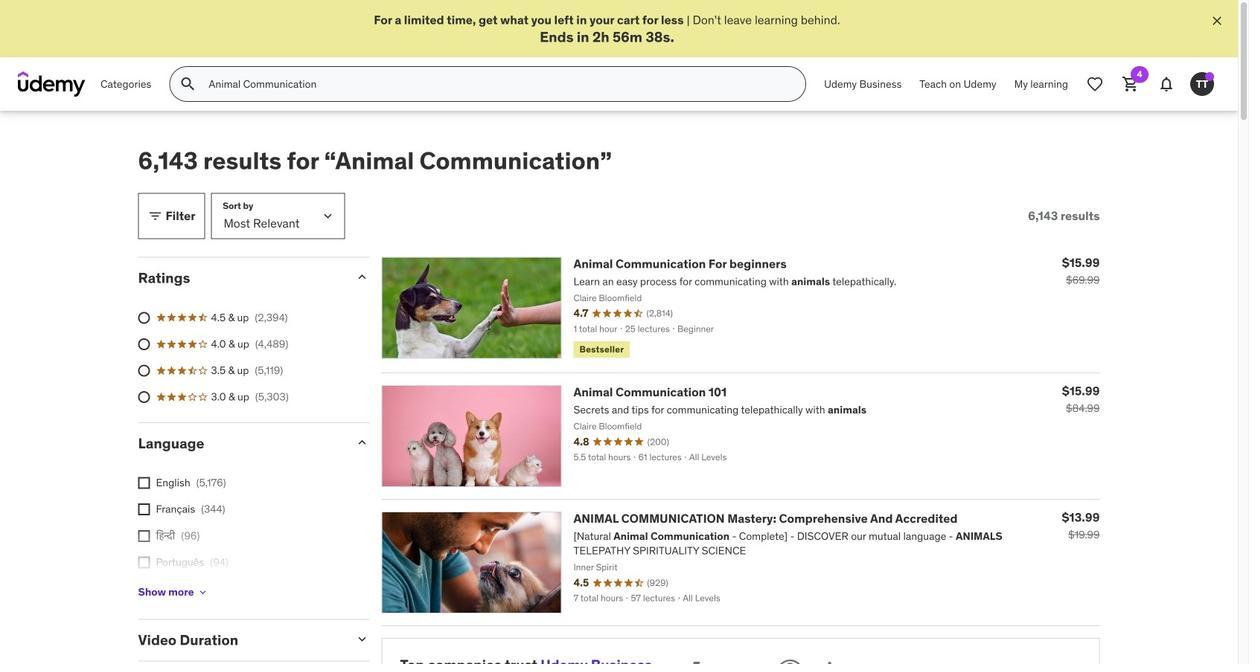 Task type: vqa. For each thing, say whether or not it's contained in the screenshot.
Check answer
no



Task type: locate. For each thing, give the bounding box(es) containing it.
status
[[1028, 209, 1100, 223]]

xsmall image
[[138, 478, 150, 489], [138, 504, 150, 516], [138, 531, 150, 542], [138, 557, 150, 569], [197, 587, 209, 599]]

udemy image
[[18, 72, 86, 97]]

small image
[[148, 209, 163, 224], [355, 270, 370, 285], [355, 435, 370, 450], [355, 632, 370, 647]]

you have alerts image
[[1205, 72, 1214, 81]]

nasdaq image
[[670, 657, 756, 665]]

volkswagen image
[[774, 657, 807, 665]]

submit search image
[[179, 75, 197, 93]]

close image
[[1210, 13, 1225, 28]]



Task type: describe. For each thing, give the bounding box(es) containing it.
notifications image
[[1158, 75, 1175, 93]]

wishlist image
[[1086, 75, 1104, 93]]

Search for anything text field
[[206, 72, 788, 97]]

box image
[[824, 657, 874, 665]]

shopping cart with 4 items image
[[1122, 75, 1140, 93]]



